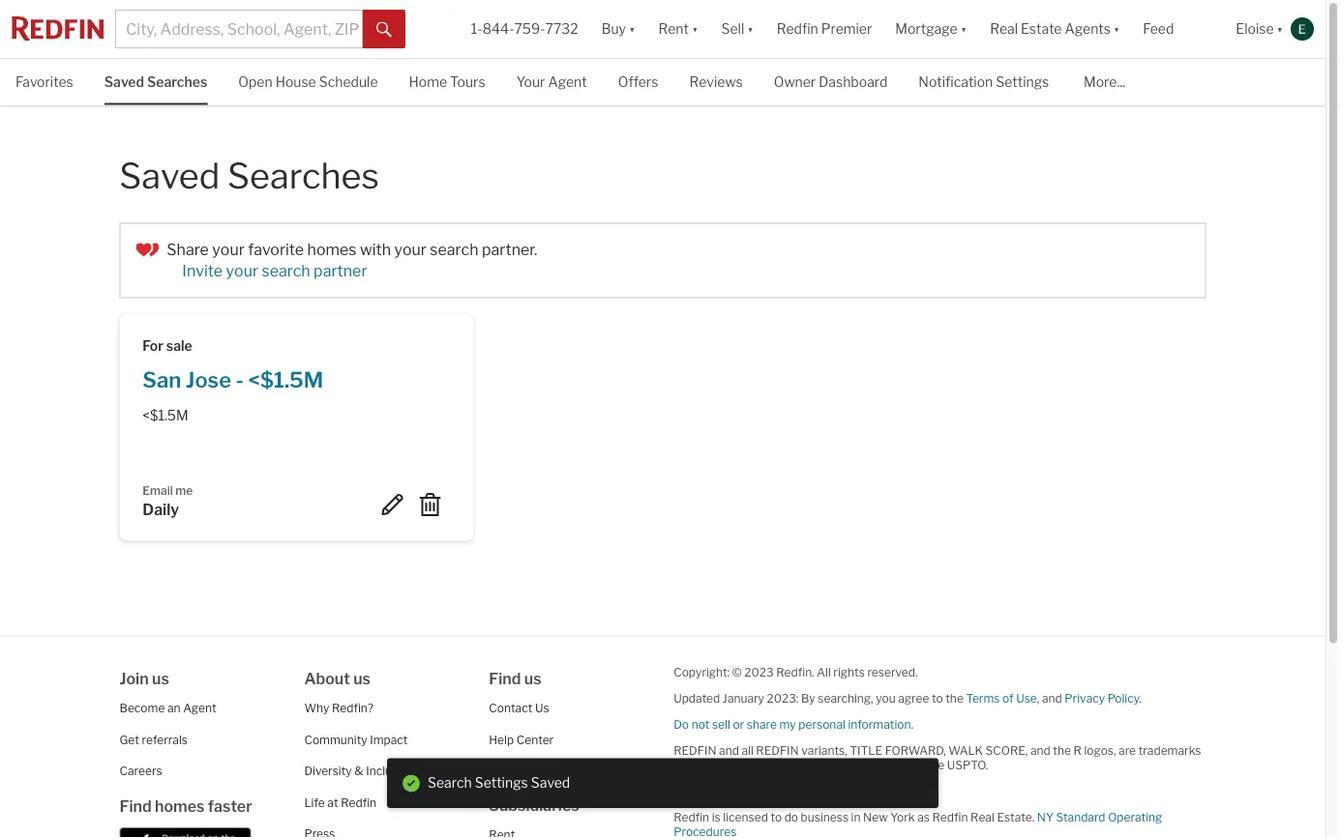Task type: describe. For each thing, give the bounding box(es) containing it.
1 horizontal spatial agent
[[548, 74, 587, 90]]

1 vertical spatial agent
[[183, 702, 216, 716]]

about
[[304, 670, 350, 689]]

saved inside section
[[531, 775, 570, 792]]

terms of use link
[[966, 692, 1037, 706]]

operating
[[1108, 811, 1162, 825]]

search
[[428, 775, 472, 792]]

City, Address, School, Agent, ZIP search field
[[115, 10, 363, 48]]

search settings saved
[[428, 775, 570, 792]]

invite your search partner link
[[182, 262, 367, 281]]

pending
[[868, 759, 912, 773]]

1 vertical spatial real
[[970, 811, 994, 825]]

share
[[167, 240, 209, 259]]

redfin.
[[776, 666, 814, 680]]

submit search image
[[376, 22, 392, 37]]

community impact button
[[304, 733, 408, 747]]

why redfin?
[[304, 702, 374, 716]]

email me daily
[[143, 484, 193, 519]]

redfin inside redfin and all redfin variants, title forward, walk score, and the r logos, are trademarks of redfin corporation, registered or pending in the uspto.
[[687, 759, 723, 773]]

partner.
[[482, 240, 537, 259]]

2 horizontal spatial the
[[1053, 745, 1071, 759]]

daily
[[143, 500, 179, 519]]

of inside redfin and all redfin variants, title forward, walk score, and the r logos, are trademarks of redfin corporation, registered or pending in the uspto.
[[674, 759, 685, 773]]

favorites link
[[15, 59, 73, 103]]

or inside redfin and all redfin variants, title forward, walk score, and the r logos, are trademarks of redfin corporation, registered or pending in the uspto.
[[854, 759, 865, 773]]

rights
[[833, 666, 865, 680]]

tours
[[450, 74, 485, 90]]

1 horizontal spatial to
[[932, 692, 943, 706]]

redfin premier
[[777, 21, 872, 37]]

your right invite
[[226, 262, 258, 281]]

us for find us
[[524, 670, 541, 689]]

more...
[[1084, 74, 1125, 90]]

is
[[712, 811, 721, 825]]

7732
[[545, 21, 578, 37]]

0 vertical spatial saved searches
[[104, 74, 207, 90]]

759-
[[514, 21, 545, 37]]

procedures
[[674, 826, 737, 838]]

center
[[516, 733, 554, 747]]

and right score,
[[1030, 745, 1050, 759]]

&
[[354, 765, 363, 779]]

feed
[[1143, 21, 1174, 37]]

get referrals
[[119, 733, 188, 747]]

buy ▾
[[602, 21, 635, 37]]

impact
[[370, 733, 408, 747]]

feed button
[[1131, 0, 1224, 58]]

1 horizontal spatial the
[[945, 692, 964, 706]]

your
[[516, 74, 545, 90]]

in inside redfin and all redfin variants, title forward, walk score, and the r logos, are trademarks of redfin corporation, registered or pending in the uspto.
[[914, 759, 924, 773]]

contact us button
[[489, 702, 549, 716]]

information
[[848, 718, 911, 732]]

homes inside 'share your favorite homes with your search partner. invite your search partner'
[[307, 240, 357, 259]]

inclusion
[[366, 765, 414, 779]]

contact us
[[489, 702, 549, 716]]

help
[[489, 733, 514, 747]]

join us
[[119, 670, 169, 689]]

notification settings
[[919, 74, 1049, 90]]

sell ▾ button
[[721, 0, 753, 58]]

estate.
[[997, 811, 1035, 825]]

diversity
[[304, 765, 352, 779]]

favorites
[[15, 74, 73, 90]]

terms
[[966, 692, 1000, 706]]

share your favorite homes with your search partner. invite your search partner
[[167, 240, 537, 281]]

schedule
[[319, 74, 378, 90]]

mortgage
[[895, 21, 958, 37]]

user photo image
[[1291, 17, 1314, 41]]

rent
[[658, 21, 689, 37]]

buy ▾ button
[[590, 0, 647, 58]]

download the redfin app on the apple app store image
[[119, 828, 251, 838]]

offers
[[618, 74, 658, 90]]

1 horizontal spatial search
[[430, 240, 478, 259]]

0 horizontal spatial search
[[262, 262, 310, 281]]

0 horizontal spatial searches
[[147, 74, 207, 90]]

ny standard operating procedures link
[[674, 811, 1162, 838]]

you
[[876, 692, 896, 706]]

1 vertical spatial saved
[[119, 154, 220, 197]]

owner
[[774, 74, 816, 90]]

offers link
[[618, 59, 658, 103]]

why redfin? button
[[304, 702, 374, 716]]

my
[[779, 718, 796, 732]]

privacy policy link
[[1065, 692, 1139, 706]]

email
[[143, 484, 173, 498]]

get referrals button
[[119, 733, 188, 747]]

redfin?
[[332, 702, 374, 716]]

jose
[[186, 367, 231, 393]]

get
[[119, 733, 139, 747]]

do
[[784, 811, 798, 825]]

▾ inside 'dropdown button'
[[1114, 21, 1120, 37]]

copyright:
[[674, 666, 730, 680]]

trademarks
[[1138, 745, 1201, 759]]

find us
[[489, 670, 541, 689]]

us
[[535, 702, 549, 716]]

by
[[801, 692, 815, 706]]

real estate agents ▾
[[990, 21, 1120, 37]]

1-
[[471, 21, 482, 37]]

▾ for rent ▾
[[692, 21, 698, 37]]

0 vertical spatial saved
[[104, 74, 144, 90]]

new
[[863, 811, 888, 825]]

2023:
[[767, 692, 799, 706]]

2023
[[744, 666, 774, 680]]

844-
[[482, 21, 514, 37]]

contact
[[489, 702, 532, 716]]

life at redfin
[[304, 796, 376, 810]]

your up invite
[[212, 240, 245, 259]]

faster
[[208, 797, 252, 816]]

us for about us
[[353, 670, 371, 689]]

1 redfin from the left
[[674, 745, 716, 759]]

subsidiaries
[[489, 797, 579, 816]]

0 horizontal spatial or
[[733, 718, 744, 732]]

us for join us
[[152, 670, 169, 689]]

life
[[304, 796, 325, 810]]



Task type: locate. For each thing, give the bounding box(es) containing it.
use
[[1016, 692, 1037, 706]]

settings inside section
[[475, 775, 528, 792]]

saved searches link
[[104, 59, 207, 103]]

0 horizontal spatial find
[[119, 797, 152, 816]]

logos,
[[1084, 745, 1116, 759]]

0 vertical spatial find
[[489, 670, 521, 689]]

▾ for eloise ▾
[[1277, 21, 1283, 37]]

home
[[409, 74, 447, 90]]

1 vertical spatial homes
[[155, 797, 205, 816]]

▾ right agents
[[1114, 21, 1120, 37]]

uspto.
[[947, 759, 988, 773]]

1 vertical spatial or
[[854, 759, 865, 773]]

1 vertical spatial in
[[851, 811, 861, 825]]

2 us from the left
[[353, 670, 371, 689]]

to left do at the right of the page
[[771, 811, 782, 825]]

ny standard operating procedures
[[674, 811, 1162, 838]]

for
[[143, 338, 163, 355]]

0 vertical spatial searches
[[147, 74, 207, 90]]

community
[[304, 733, 367, 747]]

personal
[[798, 718, 845, 732]]

sell
[[712, 718, 730, 732]]

of down do
[[674, 759, 685, 773]]

2 ▾ from the left
[[692, 21, 698, 37]]

buy
[[602, 21, 626, 37]]

0 vertical spatial real
[[990, 21, 1018, 37]]

as
[[917, 811, 930, 825]]

agent
[[548, 74, 587, 90], [183, 702, 216, 716]]

saved up the subsidiaries
[[531, 775, 570, 792]]

and left 'all'
[[719, 745, 739, 759]]

0 horizontal spatial of
[[674, 759, 685, 773]]

ny
[[1037, 811, 1054, 825]]

privacy
[[1065, 692, 1105, 706]]

homes up partner
[[307, 240, 357, 259]]

help center button
[[489, 733, 554, 747]]

1 horizontal spatial of
[[1002, 692, 1014, 706]]

▾ right buy
[[629, 21, 635, 37]]

house
[[275, 74, 316, 90]]

find down careers
[[119, 797, 152, 816]]

do not sell or share my personal information .
[[674, 718, 913, 732]]

1 ▾ from the left
[[629, 21, 635, 37]]

0 horizontal spatial in
[[851, 811, 861, 825]]

real left estate.
[[970, 811, 994, 825]]

updated
[[674, 692, 720, 706]]

0 horizontal spatial to
[[771, 811, 782, 825]]

0 horizontal spatial homes
[[155, 797, 205, 816]]

2 vertical spatial saved
[[531, 775, 570, 792]]

1-844-759-7732
[[471, 21, 578, 37]]

. down agree
[[911, 718, 913, 732]]

3 ▾ from the left
[[747, 21, 753, 37]]

0 horizontal spatial redfin
[[674, 745, 716, 759]]

1 vertical spatial <$1.5m
[[143, 407, 188, 424]]

1 vertical spatial to
[[771, 811, 782, 825]]

find for find homes faster
[[119, 797, 152, 816]]

▾ for sell ▾
[[747, 21, 753, 37]]

to right agree
[[932, 692, 943, 706]]

sale
[[166, 338, 192, 355]]

1 horizontal spatial .
[[1139, 692, 1141, 706]]

real inside 'dropdown button'
[[990, 21, 1018, 37]]

0 vertical spatial settings
[[996, 74, 1049, 90]]

variants,
[[801, 745, 847, 759]]

home tours
[[409, 74, 485, 90]]

the left r
[[1053, 745, 1071, 759]]

owner dashboard link
[[774, 59, 888, 103]]

1 horizontal spatial <$1.5m
[[248, 367, 324, 393]]

copyright: © 2023 redfin. all rights reserved.
[[674, 666, 918, 680]]

-
[[236, 367, 244, 393]]

notification
[[919, 74, 993, 90]]

1 horizontal spatial in
[[914, 759, 924, 773]]

favorite
[[248, 240, 304, 259]]

1 vertical spatial .
[[911, 718, 913, 732]]

us up us
[[524, 670, 541, 689]]

1 vertical spatial find
[[119, 797, 152, 816]]

searches up favorite
[[227, 154, 379, 197]]

1 vertical spatial of
[[674, 759, 685, 773]]

community impact
[[304, 733, 408, 747]]

0 vertical spatial homes
[[307, 240, 357, 259]]

policy
[[1107, 692, 1139, 706]]

search left partner.
[[430, 240, 478, 259]]

settings for search
[[475, 775, 528, 792]]

1 vertical spatial settings
[[475, 775, 528, 792]]

redfin and all redfin variants, title forward, walk score, and the r logos, are trademarks of redfin corporation, registered or pending in the uspto.
[[674, 745, 1201, 773]]

agent right an
[[183, 702, 216, 716]]

1 vertical spatial searches
[[227, 154, 379, 197]]

3 us from the left
[[524, 670, 541, 689]]

sell ▾
[[721, 21, 753, 37]]

<$1.5m down san
[[143, 407, 188, 424]]

redfin left premier
[[777, 21, 818, 37]]

redfin right at
[[341, 796, 376, 810]]

redfin up "corporation,"
[[756, 745, 799, 759]]

1 horizontal spatial redfin
[[756, 745, 799, 759]]

0 vertical spatial to
[[932, 692, 943, 706]]

6 ▾ from the left
[[1277, 21, 1283, 37]]

registered
[[796, 759, 852, 773]]

1 horizontal spatial or
[[854, 759, 865, 773]]

redfin inside button
[[777, 21, 818, 37]]

0 vertical spatial or
[[733, 718, 744, 732]]

searches left open
[[147, 74, 207, 90]]

january
[[723, 692, 764, 706]]

▾ right rent
[[692, 21, 698, 37]]

0 vertical spatial <$1.5m
[[248, 367, 324, 393]]

find up contact
[[489, 670, 521, 689]]

5 ▾ from the left
[[1114, 21, 1120, 37]]

agent right "your"
[[548, 74, 587, 90]]

settings inside "link"
[[996, 74, 1049, 90]]

redfin down not
[[687, 759, 723, 773]]

redfin premier button
[[765, 0, 884, 58]]

▾ right "mortgage"
[[960, 21, 967, 37]]

forward,
[[885, 745, 946, 759]]

eloise
[[1236, 21, 1274, 37]]

all
[[742, 745, 753, 759]]

diversity & inclusion
[[304, 765, 414, 779]]

saved right favorites
[[104, 74, 144, 90]]

0 horizontal spatial us
[[152, 670, 169, 689]]

4 ▾ from the left
[[960, 21, 967, 37]]

in down forward,
[[914, 759, 924, 773]]

0 vertical spatial in
[[914, 759, 924, 773]]

search down favorite
[[262, 262, 310, 281]]

or right sell
[[733, 718, 744, 732]]

▾ for mortgage ▾
[[960, 21, 967, 37]]

0 horizontal spatial the
[[926, 759, 944, 773]]

0 horizontal spatial .
[[911, 718, 913, 732]]

settings up the subsidiaries
[[475, 775, 528, 792]]

.
[[1139, 692, 1141, 706], [911, 718, 913, 732]]

1 vertical spatial saved searches
[[119, 154, 379, 197]]

saved up the "share"
[[119, 154, 220, 197]]

<$1.5m right - at left top
[[248, 367, 324, 393]]

1 horizontal spatial settings
[[996, 74, 1049, 90]]

search
[[430, 240, 478, 259], [262, 262, 310, 281]]

redfin up procedures
[[674, 811, 709, 825]]

redfin
[[777, 21, 818, 37], [687, 759, 723, 773], [341, 796, 376, 810], [674, 811, 709, 825], [932, 811, 968, 825]]

san
[[143, 367, 181, 393]]

invite
[[182, 262, 223, 281]]

licensed
[[723, 811, 768, 825]]

find homes faster
[[119, 797, 252, 816]]

▾ for buy ▾
[[629, 21, 635, 37]]

redfin right "as"
[[932, 811, 968, 825]]

settings down 'estate'
[[996, 74, 1049, 90]]

not
[[691, 718, 710, 732]]

your right with
[[394, 240, 427, 259]]

redfin down not
[[674, 745, 716, 759]]

and right ,
[[1042, 692, 1062, 706]]

partner
[[314, 262, 367, 281]]

1 horizontal spatial us
[[353, 670, 371, 689]]

search settings saved section
[[387, 759, 938, 809]]

. right privacy
[[1139, 692, 1141, 706]]

san jose - <$1.5m
[[143, 367, 324, 393]]

0 horizontal spatial <$1.5m
[[143, 407, 188, 424]]

of left use
[[1002, 692, 1014, 706]]

are
[[1119, 745, 1136, 759]]

the left terms
[[945, 692, 964, 706]]

home tours link
[[409, 59, 485, 103]]

open house schedule
[[238, 74, 378, 90]]

rent ▾ button
[[647, 0, 710, 58]]

1 horizontal spatial homes
[[307, 240, 357, 259]]

1 horizontal spatial find
[[489, 670, 521, 689]]

or down title
[[854, 759, 865, 773]]

2 redfin from the left
[[756, 745, 799, 759]]

real left 'estate'
[[990, 21, 1018, 37]]

become
[[119, 702, 165, 716]]

2 horizontal spatial us
[[524, 670, 541, 689]]

an
[[167, 702, 181, 716]]

1-844-759-7732 link
[[471, 21, 578, 37]]

<$1.5m
[[248, 367, 324, 393], [143, 407, 188, 424]]

walk
[[948, 745, 983, 759]]

0 vertical spatial of
[[1002, 692, 1014, 706]]

homes up "download the redfin app on the apple app store" image
[[155, 797, 205, 816]]

find for find us
[[489, 670, 521, 689]]

1 us from the left
[[152, 670, 169, 689]]

life at redfin button
[[304, 796, 376, 810]]

settings for notification
[[996, 74, 1049, 90]]

notification settings link
[[919, 59, 1049, 103]]

homes
[[307, 240, 357, 259], [155, 797, 205, 816]]

diversity & inclusion button
[[304, 765, 414, 779]]

▾ left user photo
[[1277, 21, 1283, 37]]

in left new at the bottom right
[[851, 811, 861, 825]]

buy ▾ button
[[602, 0, 635, 58]]

0 horizontal spatial settings
[[475, 775, 528, 792]]

us right join
[[152, 670, 169, 689]]

0 vertical spatial search
[[430, 240, 478, 259]]

redfin instagram image
[[564, 762, 580, 777]]

1 vertical spatial search
[[262, 262, 310, 281]]

share
[[747, 718, 777, 732]]

standard
[[1056, 811, 1105, 825]]

the down forward,
[[926, 759, 944, 773]]

0 vertical spatial agent
[[548, 74, 587, 90]]

1 horizontal spatial searches
[[227, 154, 379, 197]]

us up redfin?
[[353, 670, 371, 689]]

0 vertical spatial .
[[1139, 692, 1141, 706]]

your agent link
[[516, 59, 587, 103]]

with
[[360, 240, 391, 259]]

settings
[[996, 74, 1049, 90], [475, 775, 528, 792]]

sell ▾ button
[[710, 0, 765, 58]]

owner dashboard
[[774, 74, 888, 90]]

▾ right the "sell"
[[747, 21, 753, 37]]

sell
[[721, 21, 744, 37]]

0 horizontal spatial agent
[[183, 702, 216, 716]]

,
[[1037, 692, 1039, 706]]



Task type: vqa. For each thing, say whether or not it's contained in the screenshot.
YORK
yes



